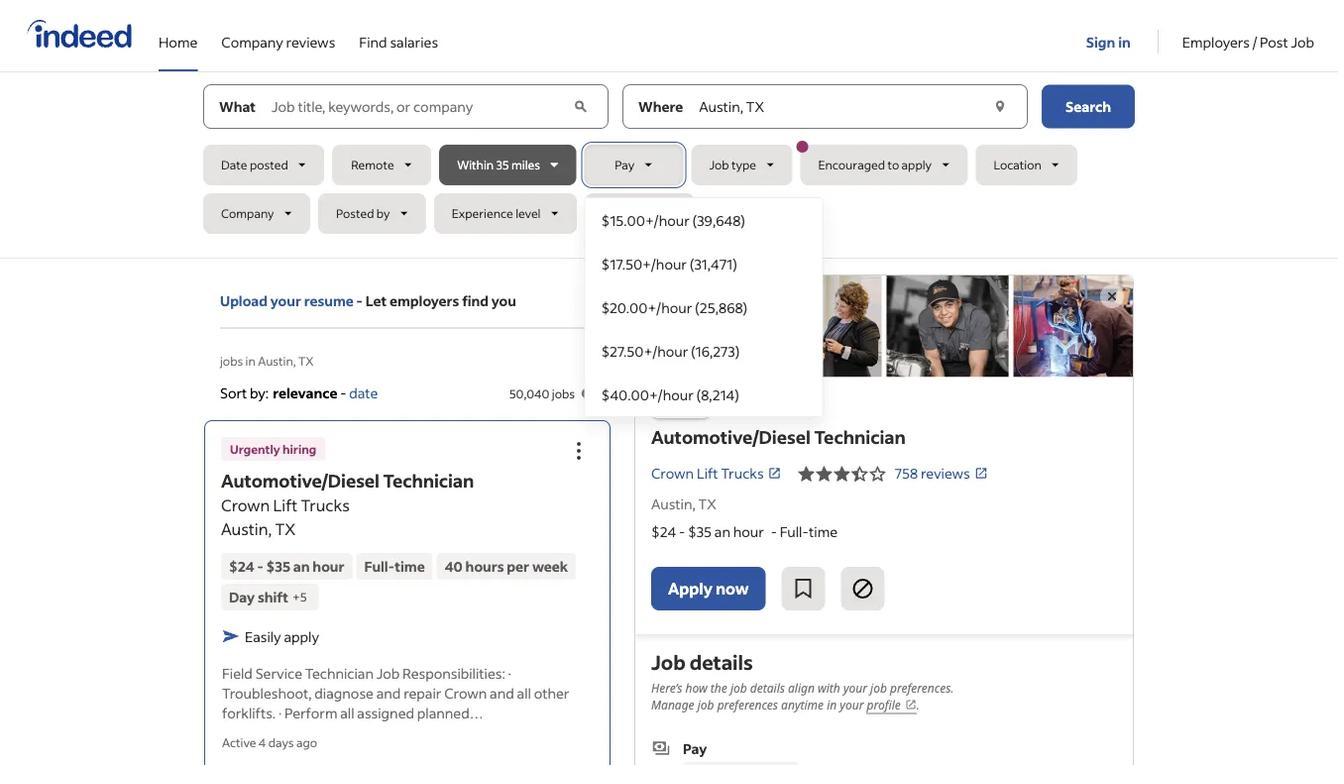 Task type: locate. For each thing, give the bounding box(es) containing it.
0 horizontal spatial crown
[[221, 495, 270, 515]]

$24 down austin, tx
[[651, 522, 676, 540]]

automotive/diesel technician down hiring
[[221, 469, 474, 492]]

clear image up pay 'dropdown button'
[[571, 97, 591, 117]]

$40.00+/hour (8,214) link
[[585, 373, 822, 416]]

(16,273)
[[691, 342, 740, 360]]

$40.00+/hour
[[601, 386, 694, 404]]

0 vertical spatial technician
[[815, 426, 906, 449]]

$15.00+/hour (39,648) link
[[585, 198, 822, 242]]

$24 for $24 - $35 an hour
[[229, 558, 254, 575]]

trucks for crown lift trucks
[[721, 465, 764, 483]]

day
[[229, 588, 255, 606]]

0 horizontal spatial trucks
[[301, 495, 350, 515]]

1 vertical spatial full-
[[364, 558, 395, 575]]

· down troubleshoot, at the bottom of the page
[[279, 704, 282, 722]]

job left the type at the top right of the page
[[709, 157, 729, 172]]

job type button
[[692, 145, 793, 185]]

menu inside search field
[[584, 197, 823, 417]]

4
[[259, 735, 266, 750]]

crown down urgently
[[221, 495, 270, 515]]

$35 for $24 - $35 an hour - full-time
[[688, 522, 712, 540]]

hour down crown lift trucks austin, tx
[[313, 558, 345, 575]]

2 company from the top
[[221, 206, 274, 221]]

- down austin, tx
[[679, 522, 685, 540]]

crown for crown lift trucks austin, tx
[[221, 495, 270, 515]]

0 horizontal spatial full-
[[364, 558, 395, 575]]

technician up the 40
[[383, 469, 474, 492]]

None search field
[[203, 84, 1135, 417]]

miles
[[512, 157, 540, 172]]

reviews left find
[[286, 33, 335, 51]]

0 horizontal spatial apply
[[284, 627, 319, 645]]

pay up $15.00+/hour
[[615, 157, 635, 172]]

$40.00+/hour (8,214)
[[601, 386, 740, 404]]

0 vertical spatial company
[[221, 33, 283, 51]]

1 vertical spatial time
[[395, 558, 425, 575]]

and left the other
[[490, 684, 514, 702]]

1 vertical spatial reviews
[[921, 465, 971, 483]]

experience level
[[452, 206, 541, 221]]

posted by button
[[318, 193, 426, 234]]

1 horizontal spatial jobs
[[552, 386, 575, 401]]

crown inside the crown lift trucks link
[[651, 465, 694, 483]]

home
[[159, 33, 198, 51]]

menu containing $15.00+/hour (39,648)
[[584, 197, 823, 417]]

1 company from the top
[[221, 33, 283, 51]]

2 vertical spatial tx
[[275, 519, 296, 539]]

resume
[[304, 292, 354, 310]]

·
[[508, 664, 511, 682], [279, 704, 282, 722]]

lift inside crown lift trucks austin, tx
[[273, 495, 298, 515]]

date posted button
[[203, 145, 324, 185]]

trucks up $24 - $35 an hour - full-time
[[721, 465, 764, 483]]

and
[[376, 684, 401, 702], [490, 684, 514, 702]]

tx up the $24 - $35 an hour
[[275, 519, 296, 539]]

now
[[716, 579, 749, 599]]

your down the with
[[840, 697, 864, 714]]

active
[[222, 735, 256, 750]]

$20.00+/hour (25,868)
[[601, 298, 748, 316]]

preferences.
[[890, 680, 954, 697]]

clear image up location
[[991, 97, 1010, 117]]

save this job image
[[792, 577, 815, 601]]

search
[[1066, 98, 1111, 116]]

· right responsibilities:
[[508, 664, 511, 682]]

job
[[731, 680, 747, 697], [871, 680, 887, 697], [698, 697, 714, 714]]

1 horizontal spatial $35
[[688, 522, 712, 540]]

0 horizontal spatial an
[[293, 558, 310, 575]]

company button
[[203, 193, 310, 234]]

lift inside the crown lift trucks link
[[697, 465, 718, 483]]

location
[[994, 157, 1042, 172]]

technician
[[815, 426, 906, 449], [383, 469, 474, 492], [305, 664, 374, 682]]

0 horizontal spatial time
[[395, 558, 425, 575]]

40
[[445, 558, 463, 575]]

pay down manage on the bottom of the page
[[683, 740, 707, 757]]

1 and from the left
[[376, 684, 401, 702]]

reviews right 758
[[921, 465, 971, 483]]

in right "sign"
[[1119, 33, 1131, 51]]

tx inside crown lift trucks austin, tx
[[275, 519, 296, 539]]

easily
[[245, 627, 281, 645]]

What field
[[268, 85, 569, 128]]

apply right to
[[902, 157, 932, 172]]

1 vertical spatial all
[[340, 704, 355, 722]]

details up manage job preferences anytime in your
[[750, 680, 785, 697]]

1 horizontal spatial trucks
[[721, 465, 764, 483]]

technician inside field service technician job responsibilities: · troubleshoot, diagnose and repair crown and all other forklifts. · perform all assigned planned…
[[305, 664, 374, 682]]

company inside popup button
[[221, 206, 274, 221]]

0 horizontal spatial tx
[[275, 519, 296, 539]]

job up preferences
[[731, 680, 747, 697]]

urgently hiring
[[230, 441, 317, 456]]

austin, up the $24 - $35 an hour
[[221, 519, 272, 539]]

1 horizontal spatial crown
[[444, 684, 487, 702]]

automotive/diesel up the crown lift trucks link
[[651, 426, 811, 449]]

1 vertical spatial hour
[[313, 558, 345, 575]]

clear image for where
[[991, 97, 1010, 117]]

+
[[292, 589, 300, 605]]

crown up austin, tx
[[651, 465, 694, 483]]

crown lift trucks austin, tx
[[221, 495, 350, 539]]

apply now button
[[651, 567, 766, 611]]

lift up austin, tx
[[697, 465, 718, 483]]

1 vertical spatial $35
[[266, 558, 291, 575]]

0 horizontal spatial lift
[[273, 495, 298, 515]]

0 horizontal spatial $24
[[229, 558, 254, 575]]

tx up relevance at the bottom
[[298, 353, 314, 368]]

1 vertical spatial technician
[[383, 469, 474, 492]]

sign
[[1087, 33, 1116, 51]]

1 vertical spatial automotive/diesel technician
[[221, 469, 474, 492]]

1 vertical spatial crown
[[221, 495, 270, 515]]

an for $24 - $35 an hour - full-time
[[715, 522, 731, 540]]

job right the post
[[1291, 33, 1315, 51]]

other
[[534, 684, 570, 702]]

0 horizontal spatial reviews
[[286, 33, 335, 51]]

1 horizontal spatial lift
[[697, 465, 718, 483]]

company for company
[[221, 206, 274, 221]]

$24 up 'day'
[[229, 558, 254, 575]]

pay inside pay 'dropdown button'
[[615, 157, 635, 172]]

an for $24 - $35 an hour
[[293, 558, 310, 575]]

all down diagnose
[[340, 704, 355, 722]]

0 vertical spatial ·
[[508, 664, 511, 682]]

.
[[917, 697, 920, 714]]

job actions menu is collapsed image
[[567, 439, 591, 463]]

automotive/diesel down hiring
[[221, 469, 380, 492]]

1 vertical spatial an
[[293, 558, 310, 575]]

here's how the job details align with your job preferences.
[[651, 680, 954, 697]]

crown lift trucks logo image
[[636, 276, 1133, 377], [651, 359, 711, 418]]

lift
[[697, 465, 718, 483], [273, 495, 298, 515]]

reviews for company reviews
[[286, 33, 335, 51]]

2 vertical spatial austin,
[[221, 519, 272, 539]]

trucks down automotive/diesel technician button
[[301, 495, 350, 515]]

1 horizontal spatial tx
[[298, 353, 314, 368]]

0 horizontal spatial hour
[[313, 558, 345, 575]]

trucks inside crown lift trucks austin, tx
[[301, 495, 350, 515]]

easily apply
[[245, 627, 319, 645]]

how
[[686, 680, 708, 697]]

company reviews link
[[221, 0, 335, 67]]

0 horizontal spatial ·
[[279, 704, 282, 722]]

diagnose
[[315, 684, 374, 702]]

jobs in austin, tx
[[220, 353, 314, 368]]

posted by
[[336, 206, 390, 221]]

job down 'how'
[[698, 697, 714, 714]]

clear element up location
[[991, 97, 1010, 117]]

clear element for what
[[571, 97, 591, 117]]

1 vertical spatial in
[[245, 353, 256, 368]]

jobs up sort
[[220, 353, 243, 368]]

automotive/diesel technician
[[651, 426, 906, 449], [221, 469, 474, 492]]

lift for crown lift trucks
[[697, 465, 718, 483]]

time
[[809, 522, 838, 540], [395, 558, 425, 575]]

2 clear image from the left
[[991, 97, 1010, 117]]

in for jobs
[[245, 353, 256, 368]]

1 clear element from the left
[[571, 97, 591, 117]]

2 horizontal spatial in
[[1119, 33, 1131, 51]]

austin, inside crown lift trucks austin, tx
[[221, 519, 272, 539]]

austin,
[[258, 353, 296, 368], [651, 495, 696, 513], [221, 519, 272, 539]]

1 vertical spatial lift
[[273, 495, 298, 515]]

job up here's
[[651, 649, 686, 675]]

(31,471)
[[690, 255, 738, 273]]

date
[[221, 157, 247, 172]]

/
[[1253, 33, 1258, 51]]

automotive/diesel technician button
[[221, 469, 474, 492]]

0 vertical spatial automotive/diesel
[[651, 426, 811, 449]]

job up assigned
[[377, 664, 400, 682]]

your
[[271, 292, 301, 310], [844, 680, 868, 697], [840, 697, 864, 714]]

an up 5
[[293, 558, 310, 575]]

0 horizontal spatial clear image
[[571, 97, 591, 117]]

1 horizontal spatial automotive/diesel
[[651, 426, 811, 449]]

0 horizontal spatial pay
[[615, 157, 635, 172]]

in down the with
[[827, 697, 837, 714]]

hours
[[466, 558, 504, 575]]

menu
[[584, 197, 823, 417]]

$35 down austin, tx
[[688, 522, 712, 540]]

1 vertical spatial ·
[[279, 704, 282, 722]]

time left the 40
[[395, 558, 425, 575]]

active 4 days ago
[[222, 735, 317, 750]]

tx down crown lift trucks at the bottom
[[699, 495, 717, 513]]

0 vertical spatial jobs
[[220, 353, 243, 368]]

0 vertical spatial crown
[[651, 465, 694, 483]]

-
[[357, 292, 363, 310], [340, 384, 347, 402], [679, 522, 685, 540], [771, 522, 777, 540], [257, 558, 263, 575]]

0 horizontal spatial all
[[340, 704, 355, 722]]

2 horizontal spatial crown
[[651, 465, 694, 483]]

technician up diagnose
[[305, 664, 374, 682]]

1 horizontal spatial clear element
[[991, 97, 1010, 117]]

in up by:
[[245, 353, 256, 368]]

your right upload
[[271, 292, 301, 310]]

all left the other
[[517, 684, 531, 702]]

0 horizontal spatial clear element
[[571, 97, 591, 117]]

and up assigned
[[376, 684, 401, 702]]

0 horizontal spatial jobs
[[220, 353, 243, 368]]

hour up now
[[734, 522, 764, 540]]

date
[[349, 384, 378, 402]]

2 vertical spatial technician
[[305, 664, 374, 682]]

1 vertical spatial company
[[221, 206, 274, 221]]

0 horizontal spatial automotive/diesel technician
[[221, 469, 474, 492]]

1 horizontal spatial and
[[490, 684, 514, 702]]

ago
[[296, 735, 317, 750]]

0 vertical spatial pay
[[615, 157, 635, 172]]

an down austin, tx
[[715, 522, 731, 540]]

2 vertical spatial in
[[827, 697, 837, 714]]

0 horizontal spatial technician
[[305, 664, 374, 682]]

full- left the 40
[[364, 558, 395, 575]]

time down 3.4 out of 5 stars. link to 758 company reviews (opens in a new tab) 'image' on the right
[[809, 522, 838, 540]]

field service technician job responsibilities: · troubleshoot, diagnose and repair crown and all other forklifts. · perform all assigned planned…
[[222, 664, 570, 722]]

crown inside crown lift trucks austin, tx
[[221, 495, 270, 515]]

0 vertical spatial in
[[1119, 33, 1131, 51]]

2 clear element from the left
[[991, 97, 1010, 117]]

clear image
[[571, 97, 591, 117], [991, 97, 1010, 117]]

apply right easily
[[284, 627, 319, 645]]

job inside popup button
[[709, 157, 729, 172]]

automotive/diesel technician up the crown lift trucks link
[[651, 426, 906, 449]]

lift down urgently hiring
[[273, 495, 298, 515]]

job up profile
[[871, 680, 887, 697]]

1 horizontal spatial apply
[[902, 157, 932, 172]]

apply inside popup button
[[902, 157, 932, 172]]

your right the with
[[844, 680, 868, 697]]

to
[[888, 157, 900, 172]]

0 vertical spatial time
[[809, 522, 838, 540]]

- left let
[[357, 292, 363, 310]]

$15.00+/hour (39,648)
[[601, 211, 746, 229]]

1 horizontal spatial in
[[827, 697, 837, 714]]

0 vertical spatial apply
[[902, 157, 932, 172]]

1 vertical spatial tx
[[699, 495, 717, 513]]

1 horizontal spatial hour
[[734, 522, 764, 540]]

0 vertical spatial hour
[[734, 522, 764, 540]]

0 horizontal spatial automotive/diesel
[[221, 469, 380, 492]]

0 vertical spatial lift
[[697, 465, 718, 483]]

0 vertical spatial an
[[715, 522, 731, 540]]

$35 for $24 - $35 an hour
[[266, 558, 291, 575]]

hour for $24 - $35 an hour - full-time
[[734, 522, 764, 540]]

0 vertical spatial tx
[[298, 353, 314, 368]]

40 hours per week
[[445, 558, 568, 575]]

0 horizontal spatial $35
[[266, 558, 291, 575]]

reviews
[[286, 33, 335, 51], [921, 465, 971, 483]]

full- up save this job image
[[780, 522, 809, 540]]

technician up 3.4 out of 5 stars. link to 758 company reviews (opens in a new tab) 'image' on the right
[[815, 426, 906, 449]]

1 horizontal spatial ·
[[508, 664, 511, 682]]

manage job preferences anytime in your
[[651, 697, 867, 714]]

1 vertical spatial trucks
[[301, 495, 350, 515]]

$24 - $35 an hour - full-time
[[651, 522, 838, 540]]

job type
[[709, 157, 757, 172]]

trucks
[[721, 465, 764, 483], [301, 495, 350, 515]]

$17.50+/hour (31,471)
[[601, 255, 738, 273]]

0 horizontal spatial and
[[376, 684, 401, 702]]

company down date posted
[[221, 206, 274, 221]]

1 clear image from the left
[[571, 97, 591, 117]]

1 vertical spatial $24
[[229, 558, 254, 575]]

Where field
[[695, 85, 989, 128]]

0 horizontal spatial in
[[245, 353, 256, 368]]

1 vertical spatial apply
[[284, 627, 319, 645]]

austin, down crown lift trucks at the bottom
[[651, 495, 696, 513]]

clear element
[[571, 97, 591, 117], [991, 97, 1010, 117]]

1 horizontal spatial all
[[517, 684, 531, 702]]

details up the
[[690, 649, 753, 675]]

crown down responsibilities:
[[444, 684, 487, 702]]

0 vertical spatial $35
[[688, 522, 712, 540]]

apply now
[[668, 579, 749, 599]]

0 vertical spatial $24
[[651, 522, 676, 540]]

company up what
[[221, 33, 283, 51]]

1 horizontal spatial an
[[715, 522, 731, 540]]

clear element up pay 'dropdown button'
[[571, 97, 591, 117]]

2 vertical spatial your
[[840, 697, 864, 714]]

2 vertical spatial crown
[[444, 684, 487, 702]]

reviews inside company reviews link
[[286, 33, 335, 51]]

full-
[[780, 522, 809, 540], [364, 558, 395, 575]]

0 vertical spatial automotive/diesel technician
[[651, 426, 906, 449]]

0 vertical spatial full-
[[780, 522, 809, 540]]

1 vertical spatial pay
[[683, 740, 707, 757]]

0 vertical spatial your
[[271, 292, 301, 310]]

jobs left help icon on the left bottom of page
[[552, 386, 575, 401]]

$35 up shift
[[266, 558, 291, 575]]

in inside "link"
[[1119, 33, 1131, 51]]

all
[[517, 684, 531, 702], [340, 704, 355, 722]]

austin, up by:
[[258, 353, 296, 368]]

search button
[[1042, 85, 1135, 128]]



Task type: vqa. For each thing, say whether or not it's contained in the screenshot.
Sanderling Renal Services (opens in a new tab) icon
no



Task type: describe. For each thing, give the bounding box(es) containing it.
upload your resume - let employers find you
[[220, 292, 516, 310]]

repair
[[404, 684, 442, 702]]

with
[[818, 680, 841, 697]]

employers
[[390, 292, 459, 310]]

find salaries link
[[359, 0, 438, 67]]

home link
[[159, 0, 198, 67]]

job details
[[651, 649, 753, 675]]

employers
[[1183, 33, 1250, 51]]

crown for crown lift trucks
[[651, 465, 694, 483]]

not interested image
[[851, 577, 875, 601]]

relevance
[[273, 384, 338, 402]]

shift
[[258, 588, 289, 606]]

what
[[219, 98, 256, 116]]

week
[[532, 558, 568, 575]]

pay button
[[584, 145, 684, 185]]

trucks for crown lift trucks austin, tx
[[301, 495, 350, 515]]

2 horizontal spatial tx
[[699, 495, 717, 513]]

35
[[496, 157, 509, 172]]

1 horizontal spatial full-
[[780, 522, 809, 540]]

- down the crown lift trucks link
[[771, 522, 777, 540]]

0 vertical spatial austin,
[[258, 353, 296, 368]]

lift for crown lift trucks austin, tx
[[273, 495, 298, 515]]

find
[[359, 33, 387, 51]]

1 horizontal spatial technician
[[383, 469, 474, 492]]

(8,214)
[[697, 386, 740, 404]]

5
[[300, 589, 307, 605]]

clear image for what
[[571, 97, 591, 117]]

$17.50+/hour (31,471) link
[[585, 242, 822, 286]]

1 vertical spatial automotive/diesel
[[221, 469, 380, 492]]

1 vertical spatial your
[[844, 680, 868, 697]]

sign in link
[[1087, 1, 1134, 68]]

0 vertical spatial all
[[517, 684, 531, 702]]

find salaries
[[359, 33, 438, 51]]

none search field containing what
[[203, 84, 1135, 417]]

upload
[[220, 292, 268, 310]]

crown inside field service technician job responsibilities: · troubleshoot, diagnose and repair crown and all other forklifts. · perform all assigned planned…
[[444, 684, 487, 702]]

type
[[732, 157, 757, 172]]

encouraged to apply button
[[797, 141, 968, 185]]

help icon image
[[579, 386, 595, 402]]

1 vertical spatial austin,
[[651, 495, 696, 513]]

assigned
[[357, 704, 414, 722]]

the
[[711, 680, 728, 697]]

troubleshoot,
[[222, 684, 312, 702]]

50,040
[[509, 386, 550, 401]]

experience
[[452, 206, 513, 221]]

0 horizontal spatial job
[[698, 697, 714, 714]]

close job details image
[[1101, 285, 1124, 308]]

remote
[[351, 157, 394, 172]]

here's
[[651, 680, 683, 697]]

1 vertical spatial details
[[750, 680, 785, 697]]

(25,868)
[[695, 298, 748, 316]]

0 vertical spatial details
[[690, 649, 753, 675]]

$27.50+/hour
[[601, 342, 688, 360]]

sort by: relevance - date
[[220, 384, 378, 402]]

50,040 jobs
[[509, 386, 575, 401]]

$24 - $35 an hour
[[229, 558, 345, 575]]

- up day shift + 5 at the left
[[257, 558, 263, 575]]

location button
[[976, 145, 1078, 185]]

by:
[[250, 384, 269, 402]]

758
[[895, 465, 918, 483]]

austin, tx
[[651, 495, 717, 513]]

perform
[[285, 704, 338, 722]]

apply
[[668, 579, 713, 599]]

$27.50+/hour (16,273) link
[[585, 329, 822, 373]]

1 horizontal spatial time
[[809, 522, 838, 540]]

2 horizontal spatial job
[[871, 680, 887, 697]]

$24 for $24 - $35 an hour - full-time
[[651, 522, 676, 540]]

sort
[[220, 384, 247, 402]]

where
[[639, 98, 683, 116]]

manage
[[651, 697, 695, 714]]

hour for $24 - $35 an hour
[[313, 558, 345, 575]]

day shift + 5
[[229, 588, 307, 606]]

experience level button
[[434, 193, 577, 234]]

days
[[268, 735, 294, 750]]

3.4 out of 5 stars. link to 758 company reviews (opens in a new tab) image
[[798, 462, 887, 486]]

clear element for where
[[991, 97, 1010, 117]]

crown lift trucks link
[[651, 463, 782, 485]]

company for company reviews
[[221, 33, 283, 51]]

reviews for 758 reviews
[[921, 465, 971, 483]]

anytime
[[781, 697, 824, 714]]

$20.00+/hour
[[601, 298, 692, 316]]

urgently
[[230, 441, 280, 456]]

2 and from the left
[[490, 684, 514, 702]]

sign in
[[1087, 33, 1131, 51]]

employers / post job
[[1183, 33, 1315, 51]]

posted
[[250, 157, 288, 172]]

by
[[377, 206, 390, 221]]

in for sign
[[1119, 33, 1131, 51]]

level
[[516, 206, 541, 221]]

date link
[[349, 384, 378, 402]]

profile
[[867, 697, 901, 714]]

1 vertical spatial jobs
[[552, 386, 575, 401]]

$15.00+/hour
[[601, 211, 690, 229]]

2 horizontal spatial technician
[[815, 426, 906, 449]]

full-time
[[364, 558, 425, 575]]

post
[[1260, 33, 1289, 51]]

$17.50+/hour
[[601, 255, 687, 273]]

responsibilities:
[[403, 664, 505, 682]]

- left date
[[340, 384, 347, 402]]

service
[[255, 664, 302, 682]]

within 35 miles button
[[439, 145, 577, 185]]

hiring
[[283, 441, 317, 456]]

job inside field service technician job responsibilities: · troubleshoot, diagnose and repair crown and all other forklifts. · perform all assigned planned…
[[377, 664, 400, 682]]

758 reviews
[[895, 465, 971, 483]]

profile link
[[867, 697, 917, 715]]

1 horizontal spatial automotive/diesel technician
[[651, 426, 906, 449]]

758 reviews link
[[895, 465, 988, 483]]

encouraged to apply
[[818, 157, 932, 172]]

1 horizontal spatial job
[[731, 680, 747, 697]]

within
[[457, 157, 494, 172]]

find
[[462, 292, 489, 310]]



